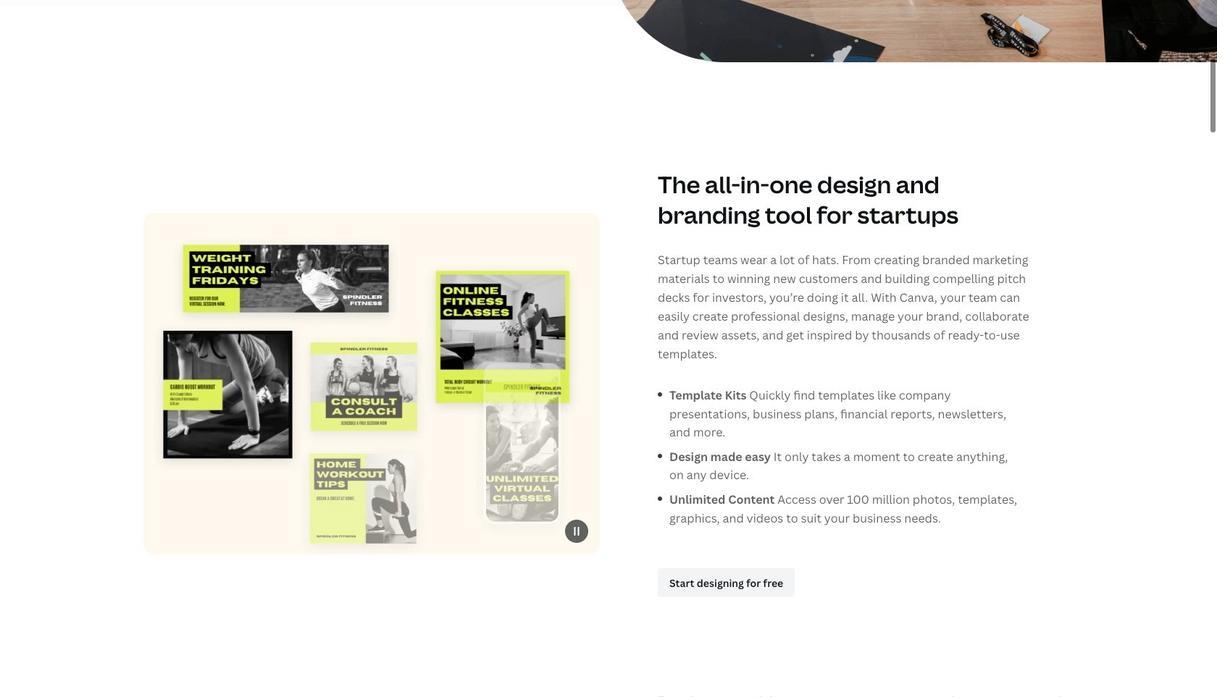 Task type: describe. For each thing, give the bounding box(es) containing it.
spacenow enterprise and pro t shirts print 009 1.ad224d04 image
[[609, 0, 1217, 62]]



Task type: vqa. For each thing, say whether or not it's contained in the screenshot.
Spacenow Enterprise and Pro T shirts Print 009 1.ad224d04 image
yes



